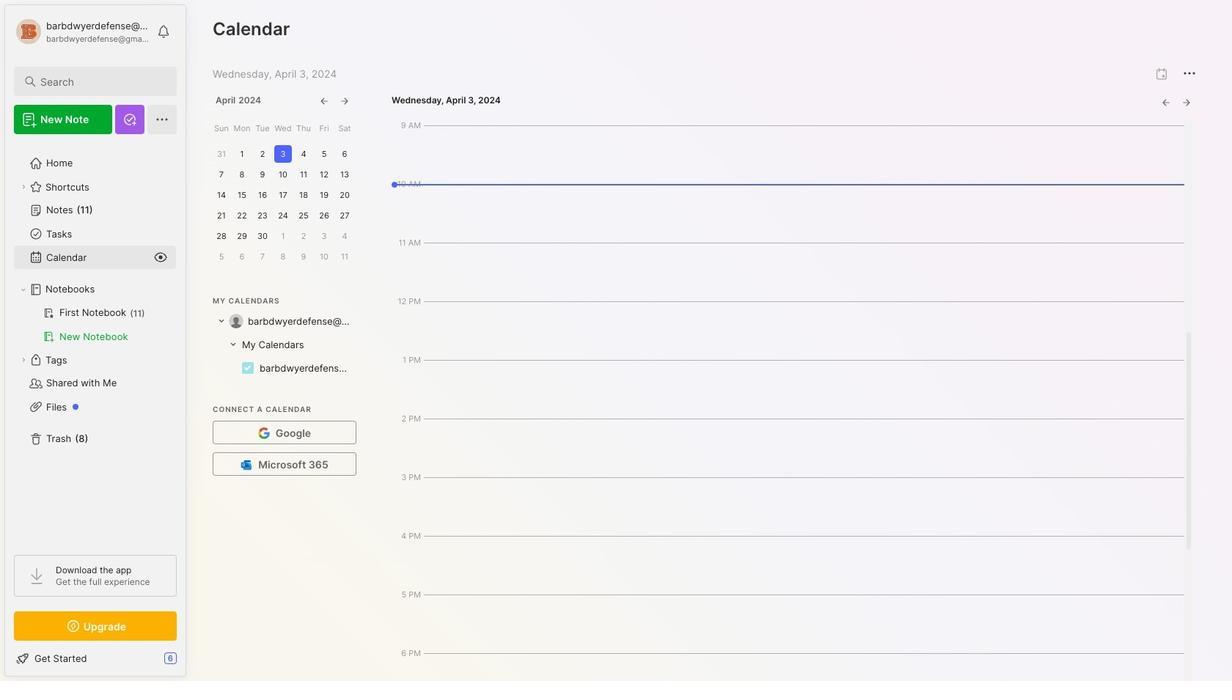 Task type: describe. For each thing, give the bounding box(es) containing it.
click to collapse image
[[185, 654, 196, 672]]

group inside tree
[[14, 302, 176, 349]]

0 vertical spatial cell
[[248, 314, 354, 329]]

1 row from the top
[[213, 309, 354, 333]]

main element
[[0, 0, 191, 682]]

More actions field
[[1175, 59, 1205, 89]]

Account field
[[14, 17, 150, 46]]

expand notebooks image
[[19, 285, 28, 294]]

cell for 2nd row from the top of the page
[[238, 337, 304, 352]]



Task type: locate. For each thing, give the bounding box(es) containing it.
cell for 3rd row
[[260, 361, 354, 375]]

tree
[[5, 143, 186, 542]]

1 vertical spatial cell
[[238, 337, 304, 352]]

1 vertical spatial arrow image
[[229, 340, 238, 349]]

group
[[14, 302, 176, 349]]

0 vertical spatial arrow image
[[217, 317, 226, 326]]

2 vertical spatial cell
[[260, 361, 354, 375]]

1 horizontal spatial arrow image
[[229, 340, 238, 349]]

0 horizontal spatial arrow image
[[217, 317, 226, 326]]

Select3186 checkbox
[[242, 362, 254, 374]]

arrow image for first row
[[217, 317, 226, 326]]

row group
[[213, 333, 354, 380]]

arrow image
[[217, 317, 226, 326], [229, 340, 238, 349]]

April field
[[213, 95, 236, 107]]

cell
[[248, 314, 354, 329], [238, 337, 304, 352], [260, 361, 354, 375]]

2 row from the top
[[213, 333, 354, 356]]

Search text field
[[40, 75, 164, 89]]

3 row from the top
[[213, 356, 354, 380]]

row
[[213, 309, 354, 333], [213, 333, 354, 356], [213, 356, 354, 380]]

arrow image for 2nd row from the top of the page
[[229, 340, 238, 349]]

2024 field
[[236, 95, 261, 107]]

none search field inside main element
[[40, 73, 164, 90]]

grid
[[213, 309, 354, 380]]

tree inside main element
[[5, 143, 186, 542]]

expand tags image
[[19, 356, 28, 365]]

more actions image
[[1181, 65, 1199, 82]]

None search field
[[40, 73, 164, 90]]

Help and Learning task checklist field
[[5, 647, 186, 671]]



Task type: vqa. For each thing, say whether or not it's contained in the screenshot.
row
yes



